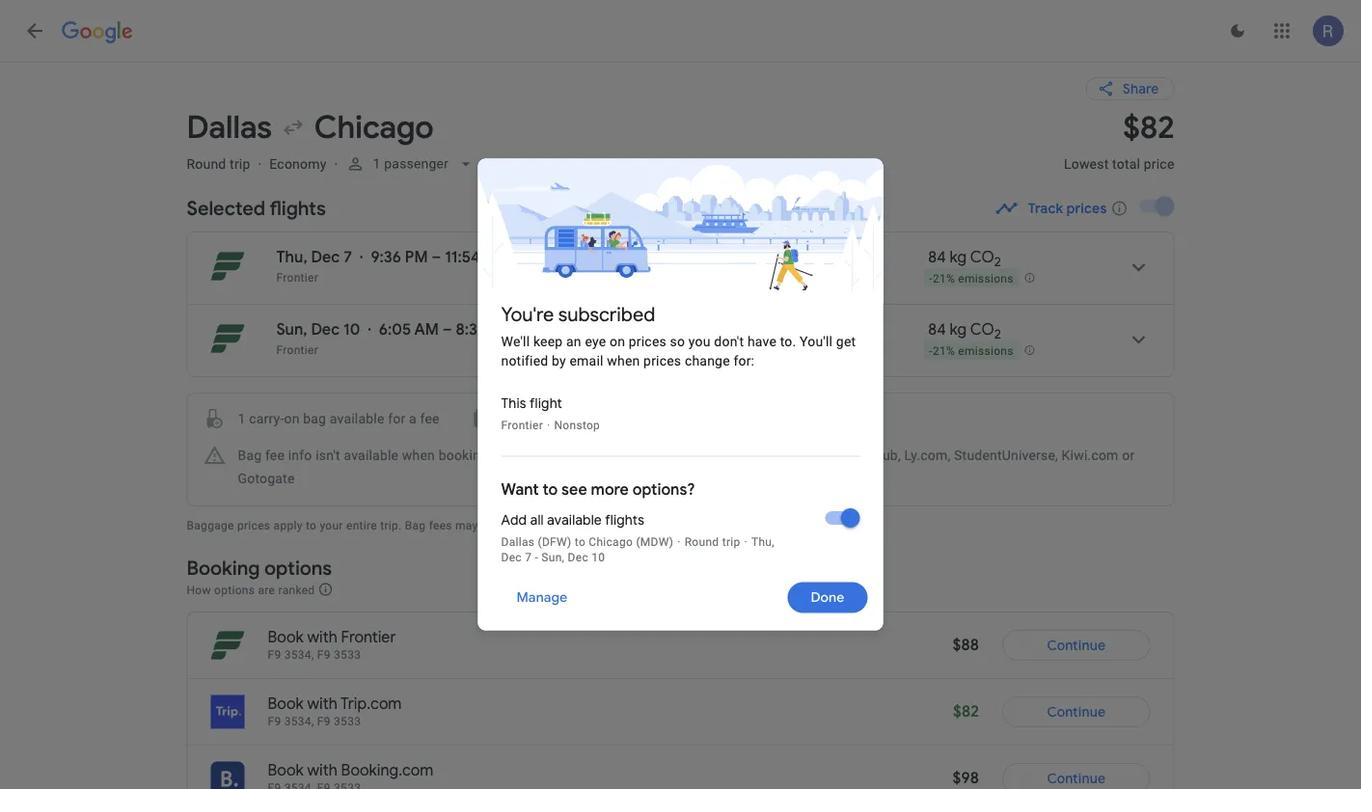 Task type: vqa. For each thing, say whether or not it's contained in the screenshot.
heading
no



Task type: locate. For each thing, give the bounding box(es) containing it.
thu, inside thu, dec 7 - sun, dec 10
[[751, 535, 775, 548]]

flight numbers f9 3534, f9 3533 text field down trip.com
[[268, 715, 361, 728]]

0 vertical spatial dallas
[[187, 108, 272, 147]]

10
[[344, 320, 360, 340], [592, 550, 605, 564]]

2 84 from the top
[[928, 320, 946, 340]]

$82
[[1123, 108, 1174, 147], [953, 702, 979, 722]]

$82 inside $82 lowest total price
[[1123, 108, 1174, 147]]

1 vertical spatial dfw
[[600, 343, 625, 357]]

0 vertical spatial 10
[[344, 320, 360, 340]]

0 vertical spatial -21% emissions
[[929, 272, 1014, 285]]

round
[[187, 156, 226, 172], [685, 535, 719, 548]]

dec down higher
[[501, 550, 522, 564]]

6:05 am – 8:30 am
[[379, 320, 516, 340]]

hr left 25
[[575, 320, 590, 340]]

frontier inside book with frontier f9 3534, f9 3533
[[341, 628, 396, 647]]

2 kg from the top
[[950, 320, 967, 340]]

3534, inside book with trip.com f9 3534, f9 3533
[[284, 715, 314, 728]]

2 3534, from the top
[[284, 715, 314, 728]]

nonstop for 2 hr 25 min
[[741, 320, 801, 340]]

2 vertical spatial to
[[575, 535, 586, 548]]

0 vertical spatial 7
[[344, 247, 352, 267]]

1 horizontal spatial thu,
[[751, 535, 775, 548]]

a down "6:05 am" text field
[[409, 410, 417, 426]]

0 horizontal spatial for
[[388, 410, 406, 426]]

entire
[[346, 519, 377, 532]]

1 horizontal spatial dallas
[[501, 535, 535, 548]]

– down 25
[[592, 343, 600, 357]]

booking
[[439, 447, 488, 463]]

thu, for thu, dec 7 - sun, dec 10
[[751, 535, 775, 548]]

0 vertical spatial sun,
[[276, 320, 307, 340]]

1 for 1 passenger
[[373, 156, 380, 172]]

dec down dallas (dfw) to chicago (mdw)
[[568, 550, 588, 564]]

2 84 kg co 2 from the top
[[928, 320, 1001, 342]]

-
[[929, 272, 933, 285], [929, 344, 933, 358], [535, 550, 538, 564]]

dfw inside the 2 hr 18 min dfw – mdw
[[563, 271, 588, 285]]

1 co from the top
[[970, 247, 994, 267]]

2 nonstop flight. element from the top
[[741, 320, 801, 342]]

 image
[[258, 156, 262, 172]]

Departure time: 6:05 AM. text field
[[379, 320, 439, 340]]

baggage prices apply to your entire trip.  bag fees may be higher at the airport. frontier bag policy
[[187, 519, 712, 532]]

1 horizontal spatial options
[[264, 556, 332, 580]]

chicago
[[314, 108, 434, 147], [589, 535, 633, 548]]

nonstop up 'for:'
[[741, 320, 801, 340]]

frontier up trip.com
[[341, 628, 396, 647]]

0 vertical spatial kg
[[950, 247, 967, 267]]

1 inside popup button
[[373, 156, 380, 172]]

learn more about booking options element
[[318, 579, 333, 600]]

trip.com,
[[521, 447, 578, 463]]

with inside book with frontier f9 3534, f9 3533
[[307, 628, 337, 647]]

0 vertical spatial bag
[[238, 447, 262, 463]]

1 vertical spatial 1
[[238, 410, 246, 426]]

flights up thu, dec 7 - sun, dec 10 on the bottom of the page
[[605, 512, 644, 529]]

options down booking
[[214, 583, 255, 597]]

0 vertical spatial chicago
[[314, 108, 434, 147]]

all
[[530, 512, 544, 529]]

 image
[[334, 156, 338, 172], [360, 248, 363, 267]]

0 vertical spatial $82
[[1123, 108, 1174, 147]]

0 vertical spatial min
[[612, 247, 638, 267]]

21% for 2 hr 18 min
[[933, 272, 955, 285]]

options up ranked
[[264, 556, 332, 580]]

0 vertical spatial thu,
[[276, 247, 307, 267]]

co for 2 hr 25 min
[[970, 320, 994, 340]]

prices left learn more about tracked prices icon
[[1067, 200, 1107, 217]]

2 pm from the left
[[484, 247, 507, 267]]

change
[[685, 353, 730, 369]]

-21% emissions
[[929, 272, 1014, 285], [929, 344, 1014, 358]]

3533 down trip.com
[[334, 715, 361, 728]]

7 left 9:36
[[344, 247, 352, 267]]

flights inside main content
[[270, 196, 326, 220]]

emissions for 2 hr 25 min
[[958, 344, 1014, 358]]

3534, inside book with frontier f9 3534, f9 3533
[[284, 648, 314, 662]]

1 vertical spatial co
[[970, 320, 994, 340]]

3533 up trip.com
[[334, 648, 361, 662]]

84
[[928, 247, 946, 267], [928, 320, 946, 340]]

1 vertical spatial 3533
[[334, 715, 361, 728]]

3534, for book with trip.com
[[284, 715, 314, 728]]

0 vertical spatial 3534,
[[284, 648, 314, 662]]

for up expedia,
[[668, 410, 686, 426]]

0 vertical spatial co
[[970, 247, 994, 267]]

with inside book with trip.com f9 3534, f9 3533
[[307, 694, 337, 714]]

fee up expedia,
[[700, 410, 720, 426]]

min right 18
[[612, 247, 638, 267]]

continue for $82
[[1047, 703, 1106, 721]]

list inside main content
[[188, 232, 1174, 376]]

1 hr from the top
[[575, 247, 590, 267]]

checked
[[528, 410, 580, 426]]

hr left 18
[[575, 247, 590, 267]]

dallas
[[187, 108, 272, 147], [501, 535, 535, 548]]

$82 up 98 us dollars text box
[[953, 702, 979, 722]]

– left the 11:54
[[432, 247, 441, 267]]

– down 18
[[588, 271, 596, 285]]

0 horizontal spatial on
[[284, 410, 300, 426]]

nonstop up have at the right top of page
[[741, 247, 801, 267]]

– left 8:30
[[443, 320, 452, 340]]

trip right the (mdw)
[[722, 535, 740, 548]]

1 emissions from the top
[[958, 272, 1014, 285]]

min inside 2 hr 25 min mdw – dfw
[[614, 320, 640, 340]]

with down learn more about booking options element
[[307, 628, 337, 647]]

1 horizontal spatial when
[[607, 353, 640, 369]]

1 flight numbers f9 3534, f9 3533 text field from the top
[[268, 648, 361, 662]]

selected flights
[[187, 196, 326, 220]]

bag right checked
[[583, 410, 606, 426]]

2 for from the left
[[668, 410, 686, 426]]

1 vertical spatial -
[[929, 344, 933, 358]]

nonstop flight. element up have at the right top of page
[[741, 247, 801, 270]]

3534,
[[284, 648, 314, 662], [284, 715, 314, 728]]

1 left the passenger
[[373, 156, 380, 172]]

round down policy
[[685, 535, 719, 548]]

list
[[188, 232, 1174, 376]]

7
[[344, 247, 352, 267], [525, 550, 532, 564]]

when inside you're subscribed we'll keep an eye on prices so you don't have to. you'll get notified by email when prices change for:
[[607, 353, 640, 369]]

98 US dollars text field
[[953, 768, 979, 788]]

dallas inside main content
[[187, 108, 272, 147]]

on right eye
[[610, 334, 625, 350]]

 image right economy
[[334, 156, 338, 172]]

available right isn't at bottom left
[[344, 447, 399, 463]]

0 horizontal spatial bag
[[238, 447, 262, 463]]

bag up gotogate
[[238, 447, 262, 463]]

nonstop down flight
[[554, 418, 600, 432]]

sun, down (dfw) at left bottom
[[542, 550, 565, 564]]

kg for 2 hr 25 min
[[950, 320, 967, 340]]

sun, down the thu, dec 7
[[276, 320, 307, 340]]

1 vertical spatial 21%
[[933, 344, 955, 358]]

dec left 9:36
[[311, 247, 340, 267]]

18
[[593, 247, 608, 267]]

kg for 2 hr 18 min
[[950, 247, 967, 267]]

0 horizontal spatial thu,
[[276, 247, 307, 267]]

continue button
[[1002, 630, 1150, 661], [1002, 696, 1150, 727], [1002, 763, 1150, 789]]

share
[[1123, 80, 1159, 97]]

1 vertical spatial 84 kg co 2
[[928, 320, 1001, 342]]

apply
[[274, 519, 303, 532]]

2 hr 25 min mdw – dfw
[[563, 320, 640, 357]]

0 horizontal spatial fee
[[265, 447, 285, 463]]

with for trip.com
[[307, 694, 337, 714]]

hr
[[575, 247, 590, 267], [575, 320, 590, 340]]

flight numbers f9 3534, f9 3533 text field up book with trip.com f9 3534, f9 3533
[[268, 648, 361, 662]]

continue for $98
[[1047, 770, 1106, 787]]

1 vertical spatial  image
[[360, 248, 363, 267]]

with left trip.com
[[307, 694, 337, 714]]

1st
[[505, 410, 525, 426]]

flights down economy
[[270, 196, 326, 220]]

2 hr from the top
[[575, 320, 590, 340]]

available up isn't at bottom left
[[330, 410, 384, 426]]

2 vertical spatial continue button
[[1002, 763, 1150, 789]]

hr inside the 2 hr 18 min dfw – mdw
[[575, 247, 590, 267]]

dallas down higher
[[501, 535, 535, 548]]

1 vertical spatial options
[[214, 583, 255, 597]]

when
[[607, 353, 640, 369], [402, 447, 435, 463]]

book up flight numbers f9 3534, f9 3533 text field
[[268, 761, 304, 780]]

1 horizontal spatial chicago
[[589, 535, 633, 548]]

prices
[[1067, 200, 1107, 217], [629, 334, 667, 350], [644, 353, 681, 369], [237, 519, 270, 532]]

8:30
[[456, 320, 488, 340]]

don't
[[714, 334, 744, 350]]

nonstop flight. element for 2 hr 25 min
[[741, 320, 801, 342]]

book
[[268, 628, 304, 647], [268, 694, 304, 714], [268, 761, 304, 780]]

book down book with frontier f9 3534, f9 3533
[[268, 694, 304, 714]]

mdw inside 2 hr 25 min mdw – dfw
[[563, 343, 592, 357]]

1 vertical spatial min
[[614, 320, 640, 340]]

2 vertical spatial nonstop
[[554, 418, 600, 432]]

2 horizontal spatial to
[[575, 535, 586, 548]]

0 horizontal spatial 1
[[238, 410, 246, 426]]

options for how
[[214, 583, 255, 597]]

0 horizontal spatial trip
[[230, 156, 250, 172]]

dec left 6:05 on the top left
[[311, 320, 340, 340]]

1 3534, from the top
[[284, 648, 314, 662]]

11:54
[[445, 247, 480, 267]]

1 left carry-
[[238, 410, 246, 426]]

(dfw)
[[538, 535, 572, 548]]

to.
[[780, 334, 796, 350]]

total duration 2 hr 25 min. element
[[563, 320, 741, 342]]

dallas up economy
[[187, 108, 272, 147]]

pm right 9:36
[[405, 247, 428, 267]]

3533 inside book with frontier f9 3534, f9 3533
[[334, 648, 361, 662]]

0 vertical spatial options
[[264, 556, 332, 580]]

0 horizontal spatial bag
[[303, 410, 326, 426]]

Flight numbers F9 3534, F9 3533 text field
[[268, 648, 361, 662], [268, 715, 361, 728]]

manage
[[517, 589, 568, 606]]

add all available flights
[[501, 512, 644, 529]]

to inside main content
[[306, 519, 317, 532]]

0 vertical spatial round trip
[[187, 156, 250, 172]]

2 book from the top
[[268, 694, 304, 714]]

f9
[[268, 648, 281, 662], [317, 648, 331, 662], [268, 715, 281, 728], [317, 715, 331, 728]]

pm right the 11:54
[[484, 247, 507, 267]]

flight
[[530, 395, 562, 412]]

book inside book with trip.com f9 3534, f9 3533
[[268, 694, 304, 714]]

trip
[[230, 156, 250, 172], [722, 535, 740, 548]]

1 horizontal spatial dfw
[[600, 343, 625, 357]]

thu, down the cheapoair,
[[751, 535, 775, 548]]

round trip up selected
[[187, 156, 250, 172]]

sun,
[[276, 320, 307, 340], [542, 550, 565, 564]]

2 continue from the top
[[1047, 703, 1106, 721]]

0 vertical spatial dfw
[[563, 271, 588, 285]]

1 a from the left
[[409, 410, 417, 426]]

keep
[[533, 334, 563, 350]]

3534, up flight numbers f9 3534, f9 3533 text field
[[284, 715, 314, 728]]

bag right the "trip." on the bottom
[[405, 519, 426, 532]]

1 continue from the top
[[1047, 637, 1106, 654]]

- inside thu, dec 7 - sun, dec 10
[[535, 550, 538, 564]]

2 co from the top
[[970, 320, 994, 340]]

flight numbers f9 3534, f9 3533 text field for frontier
[[268, 648, 361, 662]]

1 horizontal spatial trip
[[722, 535, 740, 548]]

an
[[566, 334, 581, 350]]

see
[[561, 479, 587, 499]]

book inside book with frontier f9 3534, f9 3533
[[268, 628, 304, 647]]

available up booking.com,
[[610, 410, 665, 426]]

round trip down policy
[[685, 535, 740, 548]]

84 kg co 2 for 2 hr 25 min
[[928, 320, 1001, 342]]

available up dallas (dfw) to chicago (mdw)
[[547, 512, 602, 529]]

2 emissions from the top
[[958, 344, 1014, 358]]

0 vertical spatial when
[[607, 353, 640, 369]]

frontier up thu, dec 7 - sun, dec 10 on the bottom of the page
[[611, 519, 653, 532]]

with inside bag fee info isn't available when booking with trip.com, booking.com, expedia, cheapoair, orbitz, flighthub, ly.com, studentuniverse, kiwi.com or gotogate
[[492, 447, 518, 463]]

1 vertical spatial 84
[[928, 320, 946, 340]]

2 3533 from the top
[[334, 715, 361, 728]]

None text field
[[1064, 108, 1174, 189]]

trip up selected
[[230, 156, 250, 172]]

ranked
[[278, 583, 315, 597]]

1 continue button from the top
[[1002, 630, 1150, 661]]

0 horizontal spatial dfw
[[563, 271, 588, 285]]

a up expedia,
[[689, 410, 697, 426]]

when left booking
[[402, 447, 435, 463]]

fee
[[420, 410, 440, 426], [700, 410, 720, 426], [265, 447, 285, 463]]

thu, down selected flights
[[276, 247, 307, 267]]

2 flight numbers f9 3534, f9 3533 text field from the top
[[268, 715, 361, 728]]

a
[[409, 410, 417, 426], [689, 410, 697, 426]]

frontier bag policy link
[[611, 519, 712, 532]]

1 84 kg co 2 from the top
[[928, 247, 1001, 270]]

min inside the 2 hr 18 min dfw – mdw
[[612, 247, 638, 267]]

thu, for thu, dec 7
[[276, 247, 307, 267]]

0 horizontal spatial 10
[[344, 320, 360, 340]]

prices left apply
[[237, 519, 270, 532]]

with up flight numbers f9 3534, f9 3533 text field
[[307, 761, 337, 780]]

1 horizontal spatial to
[[543, 479, 558, 499]]

nonstop flight. element
[[741, 247, 801, 270], [741, 320, 801, 342]]

hr inside 2 hr 25 min mdw – dfw
[[575, 320, 590, 340]]

2 21% from the top
[[933, 344, 955, 358]]

Dallas to Chicago and back text field
[[187, 108, 1041, 147]]

2 -21% emissions from the top
[[929, 344, 1014, 358]]

nonstop flight. element up 'for:'
[[741, 320, 801, 342]]

round up selected
[[187, 156, 226, 172]]

on inside you're subscribed we'll keep an eye on prices so you don't have to. you'll get notified by email when prices change for:
[[610, 334, 625, 350]]

2 horizontal spatial bag
[[656, 519, 677, 532]]

you'll
[[800, 334, 833, 350]]

1 am from the left
[[414, 320, 439, 340]]

1 nonstop flight. element from the top
[[741, 247, 801, 270]]

0 vertical spatial 3533
[[334, 648, 361, 662]]

7 inside thu, dec 7 - sun, dec 10
[[525, 550, 532, 564]]

am right 6:05 on the top left
[[414, 320, 439, 340]]

0 vertical spatial flight numbers f9 3534, f9 3533 text field
[[268, 648, 361, 662]]

$82 for $82
[[953, 702, 979, 722]]

0 horizontal spatial options
[[214, 583, 255, 597]]

ly.com,
[[904, 447, 951, 463]]

dallas (dfw) to chicago (mdw)
[[501, 535, 674, 548]]

2 continue button from the top
[[1002, 696, 1150, 727]]

7 down higher
[[525, 550, 532, 564]]

lowest
[[1064, 156, 1109, 172]]

0 horizontal spatial dallas
[[187, 108, 272, 147]]

0 vertical spatial continue
[[1047, 637, 1106, 654]]

0 horizontal spatial mdw
[[563, 343, 592, 357]]

with for booking.com
[[307, 761, 337, 780]]

list containing thu, dec 7
[[188, 232, 1174, 376]]

Arrival time: 11:54 PM. text field
[[445, 247, 507, 267]]

1 horizontal spatial 1
[[373, 156, 380, 172]]

0 vertical spatial on
[[610, 334, 625, 350]]

$82 for $82 lowest total price
[[1123, 108, 1174, 147]]

available
[[330, 410, 384, 426], [610, 410, 665, 426], [344, 447, 399, 463], [547, 512, 602, 529]]

to down the airport.
[[575, 535, 586, 548]]

share button
[[1086, 77, 1174, 100]]

0 vertical spatial flights
[[270, 196, 326, 220]]

price
[[1144, 156, 1174, 172]]

1 vertical spatial nonstop flight. element
[[741, 320, 801, 342]]

10 left 6:05 on the top left
[[344, 320, 360, 340]]

1 3533 from the top
[[334, 648, 361, 662]]

frontier down the thu, dec 7
[[276, 271, 318, 285]]

0 vertical spatial nonstop flight. element
[[741, 247, 801, 270]]

9:36
[[371, 247, 401, 267]]

continue button for $88
[[1002, 630, 1150, 661]]

dfw down 25
[[600, 343, 625, 357]]

1 horizontal spatial round trip
[[685, 535, 740, 548]]

book down ranked
[[268, 628, 304, 647]]

10 inside thu, dec 7 - sun, dec 10
[[592, 550, 605, 564]]

0 horizontal spatial when
[[402, 447, 435, 463]]

1 -21% emissions from the top
[[929, 272, 1014, 285]]

3534, down ranked
[[284, 648, 314, 662]]

nonstop for 2 hr 18 min
[[741, 247, 801, 267]]

1 vertical spatial 3534,
[[284, 715, 314, 728]]

1 vertical spatial -21% emissions
[[929, 344, 1014, 358]]

to left see
[[543, 479, 558, 499]]

policy
[[680, 519, 712, 532]]

0 horizontal spatial pm
[[405, 247, 428, 267]]

economy
[[269, 156, 327, 172]]

none text field containing $82
[[1064, 108, 1174, 189]]

min for 2 hr 25 min
[[614, 320, 640, 340]]

with
[[492, 447, 518, 463], [307, 628, 337, 647], [307, 694, 337, 714], [307, 761, 337, 780]]

min right 25
[[614, 320, 640, 340]]

1 vertical spatial 10
[[592, 550, 605, 564]]

0 horizontal spatial a
[[409, 410, 417, 426]]

0 vertical spatial hr
[[575, 247, 590, 267]]

on
[[610, 334, 625, 350], [284, 410, 300, 426]]

0 vertical spatial 84
[[928, 247, 946, 267]]

1 21% from the top
[[933, 272, 955, 285]]

1 vertical spatial thu,
[[751, 535, 775, 548]]

to left "your"
[[306, 519, 317, 532]]

0 vertical spatial 84 kg co 2
[[928, 247, 1001, 270]]

 image left 9:36
[[360, 248, 363, 267]]

am right 8:30
[[491, 320, 516, 340]]

chicago up 1 passenger
[[314, 108, 434, 147]]

for:
[[734, 353, 755, 369]]

3 continue from the top
[[1047, 770, 1106, 787]]

84 kg co 2
[[928, 247, 1001, 270], [928, 320, 1001, 342]]

-21% emissions for 2 hr 18 min
[[929, 272, 1014, 285]]

flight numbers f9 3534, f9 3533 text field for trip.com
[[268, 715, 361, 728]]

we'll
[[501, 334, 530, 350]]

return flight on sunday, december 10. leaves chicago midway international airport at 6:05 am on sunday, december 10 and arrives at dallas/fort worth international airport at 8:30 am on sunday, december 10. element
[[276, 320, 516, 340]]

1 vertical spatial when
[[402, 447, 435, 463]]

10 down dallas (dfw) to chicago (mdw)
[[592, 550, 605, 564]]

82 us dollars element
[[1123, 108, 1174, 147]]

1 book from the top
[[268, 628, 304, 647]]

when right email
[[607, 353, 640, 369]]

3533 inside book with trip.com f9 3534, f9 3533
[[334, 715, 361, 728]]

$82 up price on the right top of page
[[1123, 108, 1174, 147]]

1 horizontal spatial for
[[668, 410, 686, 426]]

0 vertical spatial 1
[[373, 156, 380, 172]]

book with frontier f9 3534, f9 3533
[[268, 628, 396, 662]]

0 horizontal spatial  image
[[334, 156, 338, 172]]

1 horizontal spatial bag
[[583, 410, 606, 426]]

1 vertical spatial kg
[[950, 320, 967, 340]]

fee inside bag fee info isn't available when booking with trip.com, booking.com, expedia, cheapoair, orbitz, flighthub, ly.com, studentuniverse, kiwi.com or gotogate
[[265, 447, 285, 463]]

0 vertical spatial -
[[929, 272, 933, 285]]

0 horizontal spatial am
[[414, 320, 439, 340]]

fee up booking
[[420, 410, 440, 426]]

fee up gotogate
[[265, 447, 285, 463]]

2 am from the left
[[491, 320, 516, 340]]

for down return flight on sunday, december 10. leaves chicago midway international airport at 6:05 am on sunday, december 10 and arrives at dallas/fort worth international airport at 8:30 am on sunday, december 10. element
[[388, 410, 406, 426]]

prices down so
[[644, 353, 681, 369]]

on up 'info'
[[284, 410, 300, 426]]

bag
[[238, 447, 262, 463], [405, 519, 426, 532]]

bag up the (mdw)
[[656, 519, 677, 532]]

more
[[591, 479, 629, 499]]

min
[[612, 247, 638, 267], [614, 320, 640, 340]]

1 vertical spatial nonstop
[[741, 320, 801, 340]]

0 vertical spatial round
[[187, 156, 226, 172]]

2 vertical spatial -
[[535, 550, 538, 564]]

0 vertical spatial continue button
[[1002, 630, 1150, 661]]

bag up isn't at bottom left
[[303, 410, 326, 426]]

trip inside main content
[[230, 156, 250, 172]]

1 vertical spatial mdw
[[563, 343, 592, 357]]

1 kg from the top
[[950, 247, 967, 267]]

0 vertical spatial emissions
[[958, 272, 1014, 285]]

1 vertical spatial flight numbers f9 3534, f9 3533 text field
[[268, 715, 361, 728]]

1 84 from the top
[[928, 247, 946, 267]]

dfw inside 2 hr 25 min mdw – dfw
[[600, 343, 625, 357]]

dfw up subscribed
[[563, 271, 588, 285]]

0 horizontal spatial round
[[187, 156, 226, 172]]

sun, inside thu, dec 7 - sun, dec 10
[[542, 550, 565, 564]]

3 continue button from the top
[[1002, 763, 1150, 789]]

chicago down the airport.
[[589, 535, 633, 548]]

with up the "want"
[[492, 447, 518, 463]]

1 vertical spatial book
[[268, 694, 304, 714]]

dec
[[311, 247, 340, 267], [311, 320, 340, 340], [501, 550, 522, 564], [568, 550, 588, 564]]

1 horizontal spatial 10
[[592, 550, 605, 564]]

main content
[[187, 62, 1174, 789]]

1 vertical spatial emissions
[[958, 344, 1014, 358]]

want
[[501, 479, 539, 499]]



Task type: describe. For each thing, give the bounding box(es) containing it.
9:36 pm – 11:54 pm
[[371, 247, 507, 267]]

gotogate
[[238, 470, 295, 486]]

carry-
[[249, 410, 284, 426]]

options for booking
[[264, 556, 332, 580]]

thu, dec 7
[[276, 247, 352, 267]]

 image inside departing flight on thursday, december 7. leaves dallas/fort worth international airport at 9:36 pm on thursday, december 7 and arrives at chicago midway international airport at 11:54 pm on thursday, december 7. element
[[360, 248, 363, 267]]

– inside the 2 hr 18 min dfw – mdw
[[588, 271, 596, 285]]

subscribed
[[558, 302, 655, 327]]

Arrival time: 8:30 AM. text field
[[456, 320, 516, 340]]

3533 for trip.com
[[334, 715, 361, 728]]

thu, dec 7 - sun, dec 10
[[501, 535, 775, 564]]

1 vertical spatial flights
[[605, 512, 644, 529]]

2 horizontal spatial fee
[[700, 410, 720, 426]]

84 kg co 2 for 2 hr 18 min
[[928, 247, 1001, 270]]

hr for 18
[[575, 247, 590, 267]]

done button
[[788, 574, 868, 621]]

dallas for dallas (dfw) to chicago (mdw)
[[501, 535, 535, 548]]

Flight numbers F9 3534, F9 3533 text field
[[268, 781, 361, 789]]

mdw inside the 2 hr 18 min dfw – mdw
[[596, 271, 625, 285]]

book with booking.com
[[268, 761, 434, 780]]

book for book with trip.com
[[268, 694, 304, 714]]

1 horizontal spatial fee
[[420, 410, 440, 426]]

dec for sun, dec 10
[[311, 320, 340, 340]]

learn more about booking options image
[[318, 582, 333, 597]]

1 passenger button
[[338, 147, 483, 181]]

1 pm from the left
[[405, 247, 428, 267]]

1 horizontal spatial bag
[[405, 519, 426, 532]]

trip.
[[380, 519, 402, 532]]

1 vertical spatial round
[[685, 535, 719, 548]]

add
[[501, 512, 527, 529]]

21% for 2 hr 25 min
[[933, 344, 955, 358]]

- for 2 hr 18 min
[[929, 272, 933, 285]]

7 for thu, dec 7 - sun, dec 10
[[525, 550, 532, 564]]

notified
[[501, 353, 548, 369]]

2 inside the 2 hr 18 min dfw – mdw
[[563, 247, 571, 267]]

book for book with frontier
[[268, 628, 304, 647]]

main content containing dallas
[[187, 62, 1174, 789]]

prices left so
[[629, 334, 667, 350]]

airport.
[[569, 519, 608, 532]]

bag fee info isn't available when booking with trip.com, booking.com, expedia, cheapoair, orbitz, flighthub, ly.com, studentuniverse, kiwi.com or gotogate
[[238, 447, 1135, 486]]

track
[[1028, 200, 1063, 217]]

expedia,
[[670, 447, 721, 463]]

3533 for frontier
[[334, 648, 361, 662]]

this flight
[[501, 395, 562, 412]]

you
[[689, 334, 711, 350]]

f9 up flight numbers f9 3534, f9 3533 text field
[[268, 715, 281, 728]]

higher
[[498, 519, 531, 532]]

you're
[[501, 302, 554, 327]]

-21% emissions for 2 hr 25 min
[[929, 344, 1014, 358]]

email
[[570, 353, 603, 369]]

(mdw)
[[636, 535, 674, 548]]

- for 2 hr 25 min
[[929, 344, 933, 358]]

cheapoair,
[[725, 447, 791, 463]]

fees
[[429, 519, 452, 532]]

how
[[187, 583, 211, 597]]

hr for 25
[[575, 320, 590, 340]]

so
[[670, 334, 685, 350]]

booking.com,
[[582, 447, 666, 463]]

track prices
[[1028, 200, 1107, 217]]

co for 2 hr 18 min
[[970, 247, 994, 267]]

25
[[593, 320, 610, 340]]

3534, for book with frontier
[[284, 648, 314, 662]]

1 vertical spatial round trip
[[685, 535, 740, 548]]

chicago inside main content
[[314, 108, 434, 147]]

1 vertical spatial chicago
[[589, 535, 633, 548]]

3 book from the top
[[268, 761, 304, 780]]

how options are ranked
[[187, 583, 318, 597]]

with for frontier
[[307, 628, 337, 647]]

88 US dollars text field
[[953, 635, 979, 655]]

flighthub,
[[838, 447, 901, 463]]

or
[[1122, 447, 1135, 463]]

bag inside bag fee info isn't available when booking with trip.com, booking.com, expedia, cheapoair, orbitz, flighthub, ly.com, studentuniverse, kiwi.com or gotogate
[[238, 447, 262, 463]]

nonstop flight. element for 2 hr 18 min
[[741, 247, 801, 270]]

$98
[[953, 768, 979, 788]]

dec for thu, dec 7
[[311, 247, 340, 267]]

– inside 2 hr 25 min mdw – dfw
[[592, 343, 600, 357]]

1 carry-on bag available for a fee
[[238, 410, 440, 426]]

dec for thu, dec 7 - sun, dec 10
[[501, 550, 522, 564]]

84 for 2 hr 25 min
[[928, 320, 946, 340]]

1 for 1 carry-on bag available for a fee
[[238, 410, 246, 426]]

6:05
[[379, 320, 411, 340]]

total duration 2 hr 18 min. element
[[563, 247, 741, 270]]

when inside bag fee info isn't available when booking with trip.com, booking.com, expedia, cheapoair, orbitz, flighthub, ly.com, studentuniverse, kiwi.com or gotogate
[[402, 447, 435, 463]]

frontier down sun, dec 10
[[276, 343, 318, 357]]

orbitz,
[[795, 447, 835, 463]]

84 for 2 hr 18 min
[[928, 247, 946, 267]]

the
[[548, 519, 566, 532]]

booking.com
[[341, 761, 434, 780]]

booking options
[[187, 556, 332, 580]]

1 for from the left
[[388, 410, 406, 426]]

total
[[1112, 156, 1140, 172]]

have
[[748, 334, 777, 350]]

be
[[481, 519, 494, 532]]

1 passenger
[[373, 156, 448, 172]]

f9 down are
[[268, 648, 281, 662]]

2 hr 18 min dfw – mdw
[[563, 247, 638, 285]]

departing flight on thursday, december 7. leaves dallas/fort worth international airport at 9:36 pm on thursday, december 7 and arrives at chicago midway international airport at 11:54 pm on thursday, december 7. element
[[276, 247, 507, 267]]

isn't
[[316, 447, 340, 463]]

are
[[258, 583, 275, 597]]

learn more about tracked prices image
[[1111, 200, 1128, 217]]

you're subscribed we'll keep an eye on prices so you don't have to. you'll get notified by email when prices change for:
[[501, 302, 856, 369]]

frontier down this on the bottom of the page
[[501, 418, 543, 432]]

0 vertical spatial to
[[543, 479, 558, 499]]

dallas for dallas
[[187, 108, 272, 147]]

may
[[455, 519, 478, 532]]

7 for thu, dec 7
[[344, 247, 352, 267]]

emissions for 2 hr 18 min
[[958, 272, 1014, 285]]

continue button for $98
[[1002, 763, 1150, 789]]

trip.com
[[341, 694, 402, 714]]

available inside bag fee info isn't available when booking with trip.com, booking.com, expedia, cheapoair, orbitz, flighthub, ly.com, studentuniverse, kiwi.com or gotogate
[[344, 447, 399, 463]]

sun, dec 10
[[276, 320, 360, 340]]

Departure time: 9:36 PM. text field
[[371, 247, 428, 267]]

options?
[[633, 479, 695, 499]]

1 vertical spatial on
[[284, 410, 300, 426]]

want to see more options?
[[501, 479, 695, 499]]

2 inside 2 hr 25 min mdw – dfw
[[563, 320, 571, 340]]

$82 lowest total price
[[1064, 108, 1174, 172]]

2 a from the left
[[689, 410, 697, 426]]

done
[[811, 589, 845, 606]]

f9 up book with booking.com
[[317, 715, 331, 728]]

baggage
[[187, 519, 234, 532]]

info
[[288, 447, 312, 463]]

selected
[[187, 196, 265, 220]]

82 US dollars text field
[[953, 702, 979, 722]]

continue for $88
[[1047, 637, 1106, 654]]

continue button for $82
[[1002, 696, 1150, 727]]

this
[[501, 395, 526, 412]]

1st checked bag available for a fee
[[505, 410, 720, 426]]

0 vertical spatial  image
[[334, 156, 338, 172]]

f9 up book with trip.com f9 3534, f9 3533
[[317, 648, 331, 662]]

$88
[[953, 635, 979, 655]]

eye
[[585, 334, 606, 350]]

kiwi.com
[[1062, 447, 1119, 463]]

book with trip.com f9 3534, f9 3533
[[268, 694, 402, 728]]

get
[[836, 334, 856, 350]]

your
[[320, 519, 343, 532]]

0 horizontal spatial round trip
[[187, 156, 250, 172]]

booking
[[187, 556, 260, 580]]

min for 2 hr 18 min
[[612, 247, 638, 267]]

passenger
[[384, 156, 448, 172]]

studentuniverse,
[[954, 447, 1058, 463]]

sun, inside main content
[[276, 320, 307, 340]]

go back image
[[23, 19, 46, 42]]



